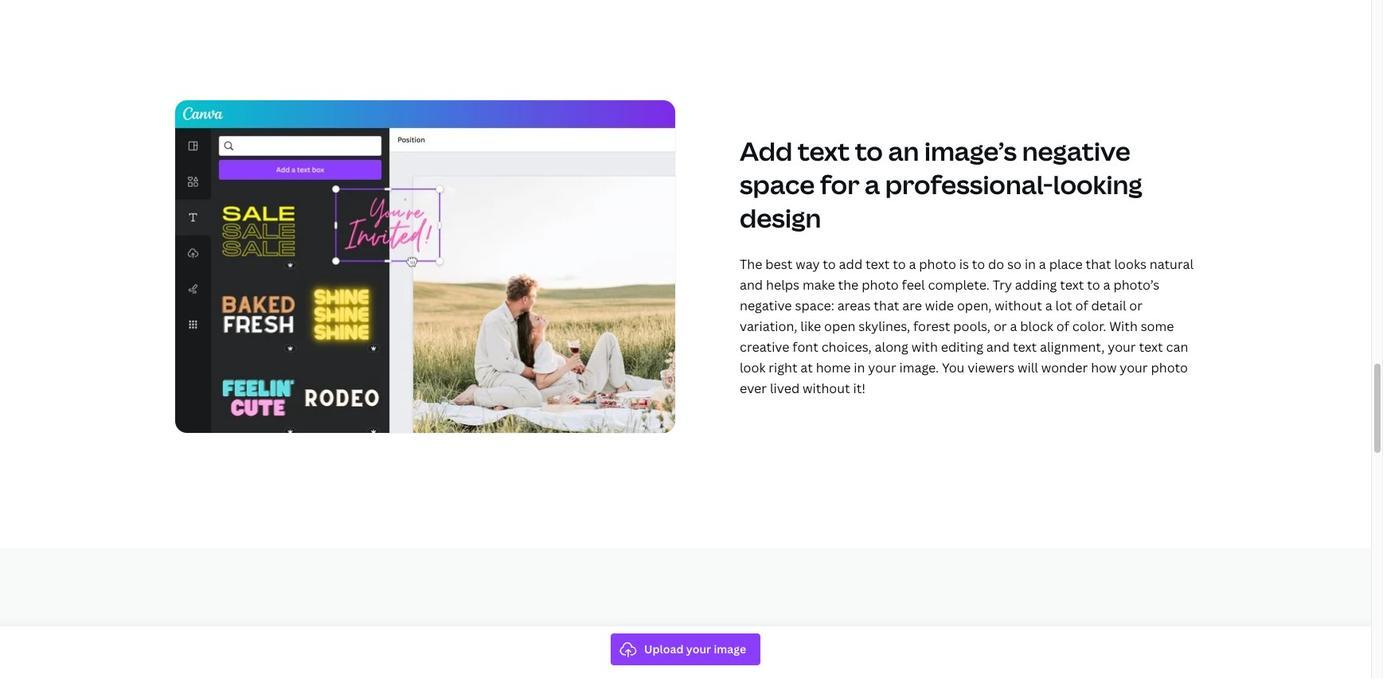 Task type: vqa. For each thing, say whether or not it's contained in the screenshot.
bottommost add
yes



Task type: locate. For each thing, give the bounding box(es) containing it.
1 vertical spatial add
[[835, 625, 884, 659]]

1 vertical spatial of
[[1057, 318, 1070, 336]]

of down lot
[[1057, 318, 1070, 336]]

creative
[[740, 339, 790, 356]]

the
[[740, 256, 763, 274]]

0 vertical spatial that
[[1086, 256, 1112, 274]]

of
[[1076, 297, 1089, 315], [1057, 318, 1070, 336]]

and down the
[[740, 277, 763, 294]]

space:
[[795, 297, 835, 315]]

1 vertical spatial in
[[854, 360, 866, 377]]

1 vertical spatial without
[[803, 380, 851, 398]]

feel
[[902, 277, 925, 294]]

text inside add text to an image's negative space for a professional-looking design
[[798, 134, 850, 168]]

will
[[1018, 360, 1039, 377]]

at
[[801, 360, 813, 377]]

photo down can
[[1152, 360, 1189, 377]]

a
[[865, 168, 880, 202], [909, 256, 916, 274], [1040, 256, 1047, 274], [1104, 277, 1111, 294], [1046, 297, 1053, 315], [1010, 318, 1018, 336], [980, 625, 995, 659]]

or
[[1130, 297, 1143, 315], [994, 318, 1007, 336]]

photo
[[920, 256, 957, 274], [862, 277, 899, 294], [1152, 360, 1189, 377], [1000, 625, 1077, 659]]

add
[[740, 134, 793, 168]]

drag and drop text to your photo image
[[174, 100, 676, 434]]

without down try
[[995, 297, 1043, 315]]

that
[[1086, 256, 1112, 274], [874, 297, 900, 315]]

how to add text to a photo on canva
[[740, 625, 1115, 679]]

1 vertical spatial that
[[874, 297, 900, 315]]

0 horizontal spatial in
[[854, 360, 866, 377]]

photo left on
[[1000, 625, 1077, 659]]

complete.
[[929, 277, 990, 294]]

1 horizontal spatial that
[[1086, 256, 1112, 274]]

ever
[[740, 380, 767, 398]]

you
[[942, 360, 965, 377]]

looks
[[1115, 256, 1147, 274]]

1 vertical spatial and
[[987, 339, 1010, 356]]

0 vertical spatial or
[[1130, 297, 1143, 315]]

and up viewers
[[987, 339, 1010, 356]]

wide
[[926, 297, 954, 315]]

add
[[839, 256, 863, 274], [835, 625, 884, 659]]

pools,
[[954, 318, 991, 336]]

along
[[875, 339, 909, 356]]

1 horizontal spatial of
[[1076, 297, 1089, 315]]

image's
[[925, 134, 1017, 168]]

negative inside the best way to add text to a photo is to do so in a place that looks natural and helps make the photo feel complete. try adding text to a photo's negative space: areas that are wide open, without a lot of detail or variation, like open skylines, forest pools, or a block of color. with some creative font choices, along with editing and text alignment, your text can look right at home in your image. you viewers will wonder how your photo ever lived without it!
[[740, 297, 792, 315]]

negative
[[1023, 134, 1131, 168], [740, 297, 792, 315]]

without
[[995, 297, 1043, 315], [803, 380, 851, 398]]

0 horizontal spatial that
[[874, 297, 900, 315]]

best
[[766, 256, 793, 274]]

adding
[[1016, 277, 1057, 294]]

viewers
[[968, 360, 1015, 377]]

your
[[1108, 339, 1137, 356], [869, 360, 897, 377], [1120, 360, 1148, 377]]

0 horizontal spatial of
[[1057, 318, 1070, 336]]

lived
[[770, 380, 800, 398]]

0 vertical spatial in
[[1025, 256, 1036, 274]]

1 vertical spatial negative
[[740, 297, 792, 315]]

1 vertical spatial or
[[994, 318, 1007, 336]]

an
[[889, 134, 920, 168]]

in
[[1025, 256, 1036, 274], [854, 360, 866, 377]]

0 horizontal spatial negative
[[740, 297, 792, 315]]

1 horizontal spatial negative
[[1023, 134, 1131, 168]]

text inside how to add text to a photo on canva
[[889, 625, 942, 659]]

photo's
[[1114, 277, 1160, 294]]

make
[[803, 277, 835, 294]]

it!
[[854, 380, 866, 398]]

canva
[[740, 658, 819, 679]]

0 horizontal spatial without
[[803, 380, 851, 398]]

natural
[[1150, 256, 1194, 274]]

0 vertical spatial of
[[1076, 297, 1089, 315]]

0 vertical spatial and
[[740, 277, 763, 294]]

a inside how to add text to a photo on canva
[[980, 625, 995, 659]]

editing
[[941, 339, 984, 356]]

on
[[1083, 625, 1115, 659]]

so
[[1008, 256, 1022, 274]]

detail
[[1092, 297, 1127, 315]]

alignment,
[[1040, 339, 1105, 356]]

add inside the best way to add text to a photo is to do so in a place that looks natural and helps make the photo feel complete. try adding text to a photo's negative space: areas that are wide open, without a lot of detail or variation, like open skylines, forest pools, or a block of color. with some creative font choices, along with editing and text alignment, your text can look right at home in your image. you viewers will wonder how your photo ever lived without it!
[[839, 256, 863, 274]]

or down photo's
[[1130, 297, 1143, 315]]

0 vertical spatial negative
[[1023, 134, 1131, 168]]

that up skylines,
[[874, 297, 900, 315]]

font
[[793, 339, 819, 356]]

helps
[[766, 277, 800, 294]]

in right the so
[[1025, 256, 1036, 274]]

that left looks
[[1086, 256, 1112, 274]]

0 vertical spatial add
[[839, 256, 863, 274]]

text
[[798, 134, 850, 168], [866, 256, 890, 274], [1060, 277, 1085, 294], [1013, 339, 1037, 356], [1140, 339, 1164, 356], [889, 625, 942, 659]]

can
[[1167, 339, 1189, 356]]

open
[[825, 318, 856, 336]]

in up "it!"
[[854, 360, 866, 377]]

to
[[855, 134, 883, 168], [823, 256, 836, 274], [893, 256, 906, 274], [972, 256, 986, 274], [1088, 277, 1101, 294], [802, 625, 830, 659], [947, 625, 975, 659]]

of right lot
[[1076, 297, 1089, 315]]

with
[[1110, 318, 1138, 336]]

photo left is
[[920, 256, 957, 274]]

wonder
[[1042, 360, 1088, 377]]

and
[[740, 277, 763, 294], [987, 339, 1010, 356]]

0 horizontal spatial or
[[994, 318, 1007, 336]]

or right pools,
[[994, 318, 1007, 336]]

with
[[912, 339, 938, 356]]

way
[[796, 256, 820, 274]]

0 vertical spatial without
[[995, 297, 1043, 315]]

without down the home
[[803, 380, 851, 398]]



Task type: describe. For each thing, give the bounding box(es) containing it.
your down along
[[869, 360, 897, 377]]

block
[[1021, 318, 1054, 336]]

do
[[989, 256, 1005, 274]]

design
[[740, 201, 822, 235]]

looking
[[1054, 168, 1143, 202]]

the
[[839, 277, 859, 294]]

try
[[993, 277, 1013, 294]]

look
[[740, 360, 766, 377]]

photo right the
[[862, 277, 899, 294]]

how
[[1092, 360, 1117, 377]]

is
[[960, 256, 969, 274]]

add inside how to add text to a photo on canva
[[835, 625, 884, 659]]

image.
[[900, 360, 939, 377]]

are
[[903, 297, 922, 315]]

your right how at right
[[1120, 360, 1148, 377]]

1 horizontal spatial and
[[987, 339, 1010, 356]]

your down with at the top
[[1108, 339, 1137, 356]]

forest
[[914, 318, 951, 336]]

photo inside how to add text to a photo on canva
[[1000, 625, 1077, 659]]

like
[[801, 318, 822, 336]]

to inside add text to an image's negative space for a professional-looking design
[[855, 134, 883, 168]]

color.
[[1073, 318, 1107, 336]]

how
[[740, 625, 797, 659]]

open,
[[958, 297, 992, 315]]

negative inside add text to an image's negative space for a professional-looking design
[[1023, 134, 1131, 168]]

some
[[1141, 318, 1175, 336]]

areas
[[838, 297, 871, 315]]

choices,
[[822, 339, 872, 356]]

lot
[[1056, 297, 1073, 315]]

0 horizontal spatial and
[[740, 277, 763, 294]]

add text to an image's negative space for a professional-looking design
[[740, 134, 1143, 235]]

skylines,
[[859, 318, 911, 336]]

place
[[1050, 256, 1083, 274]]

the best way to add text to a photo is to do so in a place that looks natural and helps make the photo feel complete. try adding text to a photo's negative space: areas that are wide open, without a lot of detail or variation, like open skylines, forest pools, or a block of color. with some creative font choices, along with editing and text alignment, your text can look right at home in your image. you viewers will wonder how your photo ever lived without it!
[[740, 256, 1194, 398]]

for
[[820, 168, 860, 202]]

professional-
[[886, 168, 1054, 202]]

variation,
[[740, 318, 798, 336]]

1 horizontal spatial or
[[1130, 297, 1143, 315]]

1 horizontal spatial without
[[995, 297, 1043, 315]]

1 horizontal spatial in
[[1025, 256, 1036, 274]]

a inside add text to an image's negative space for a professional-looking design
[[865, 168, 880, 202]]

space
[[740, 168, 815, 202]]

home
[[816, 360, 851, 377]]

right
[[769, 360, 798, 377]]



